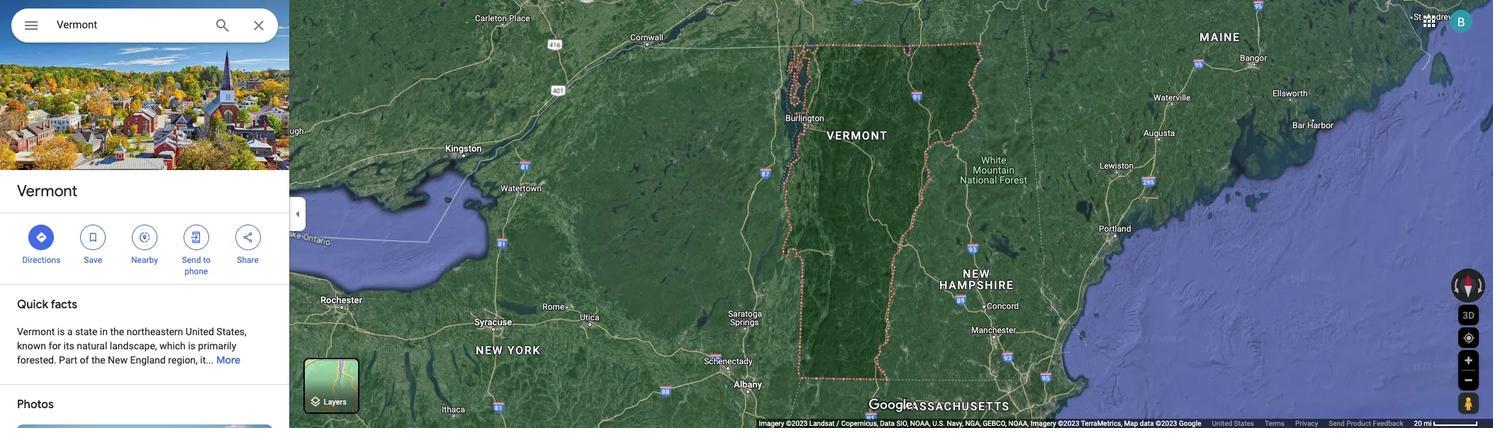 Task type: vqa. For each thing, say whether or not it's contained in the screenshot.
the bottommost United
yes



Task type: locate. For each thing, give the bounding box(es) containing it.
facts
[[51, 298, 77, 312]]

noaa, right the sio,
[[910, 420, 931, 428]]

0 horizontal spatial noaa,
[[910, 420, 931, 428]]

0 horizontal spatial send
[[182, 255, 201, 265]]

1 horizontal spatial send
[[1329, 420, 1345, 428]]

©2023 left landsat
[[786, 420, 808, 428]]

send product feedback button
[[1329, 419, 1404, 428]]

vermont
[[17, 182, 77, 201], [17, 326, 55, 338]]

©2023
[[786, 420, 808, 428], [1058, 420, 1080, 428], [1156, 420, 1177, 428]]


[[190, 230, 203, 245]]

google maps element
[[0, 0, 1493, 428]]

1 vertical spatial send
[[1329, 420, 1345, 428]]

northeastern
[[127, 326, 183, 338]]

share
[[237, 255, 259, 265]]

state
[[75, 326, 97, 338]]

0 horizontal spatial is
[[57, 326, 65, 338]]

1 horizontal spatial the
[[110, 326, 124, 338]]

3 ©2023 from the left
[[1156, 420, 1177, 428]]

imagery
[[759, 420, 784, 428], [1031, 420, 1056, 428]]

noaa, right gebco,
[[1009, 420, 1029, 428]]

natural
[[77, 340, 107, 352]]


[[35, 230, 48, 245]]

1 vertical spatial united
[[1212, 420, 1232, 428]]

©2023 left terrametrics,
[[1058, 420, 1080, 428]]

0 horizontal spatial united
[[186, 326, 214, 338]]

footer containing imagery ©2023 landsat / copernicus, data sio, noaa, u.s. navy, nga, gebco, noaa, imagery ©2023 terrametrics, map data ©2023 google
[[759, 419, 1414, 428]]

gebco,
[[983, 420, 1007, 428]]

vermont up known
[[17, 326, 55, 338]]

1 vertical spatial is
[[188, 340, 196, 352]]

0 horizontal spatial imagery
[[759, 420, 784, 428]]

vermont inside vermont is a state in the northeastern united states, known for its natural landscape, which is primarily forested. part of the new england region, it...
[[17, 326, 55, 338]]

vermont for vermont is a state in the northeastern united states, known for its natural landscape, which is primarily forested. part of the new england region, it...
[[17, 326, 55, 338]]

is left a
[[57, 326, 65, 338]]

send up phone
[[182, 255, 201, 265]]

is up region,
[[188, 340, 196, 352]]

quick facts
[[17, 298, 77, 312]]

united inside button
[[1212, 420, 1232, 428]]

united states button
[[1212, 419, 1254, 428]]

1 vermont from the top
[[17, 182, 77, 201]]

1 vertical spatial vermont
[[17, 326, 55, 338]]

footer inside the google maps element
[[759, 419, 1414, 428]]

send
[[182, 255, 201, 265], [1329, 420, 1345, 428]]

navy,
[[947, 420, 964, 428]]

send product feedback
[[1329, 420, 1404, 428]]

imagery left landsat
[[759, 420, 784, 428]]

none field inside the "vermont" field
[[57, 16, 203, 33]]

vermont up 
[[17, 182, 77, 201]]

None field
[[57, 16, 203, 33]]

send inside send to phone
[[182, 255, 201, 265]]

1 vertical spatial the
[[91, 355, 105, 366]]

mi
[[1424, 420, 1432, 428]]

zoom in image
[[1464, 355, 1474, 366]]

nearby
[[131, 255, 158, 265]]

united
[[186, 326, 214, 338], [1212, 420, 1232, 428]]


[[241, 230, 254, 245]]

©2023 right data
[[1156, 420, 1177, 428]]

1 horizontal spatial ©2023
[[1058, 420, 1080, 428]]

0 vertical spatial united
[[186, 326, 214, 338]]

the right in
[[110, 326, 124, 338]]

send left product
[[1329, 420, 1345, 428]]

1 ©2023 from the left
[[786, 420, 808, 428]]

0 vertical spatial vermont
[[17, 182, 77, 201]]

is
[[57, 326, 65, 338], [188, 340, 196, 352]]

the right of
[[91, 355, 105, 366]]

copernicus,
[[841, 420, 878, 428]]

terrametrics,
[[1081, 420, 1123, 428]]

0 horizontal spatial ©2023
[[786, 420, 808, 428]]

 search field
[[11, 9, 278, 45]]

to
[[203, 255, 211, 265]]

2 vermont from the top
[[17, 326, 55, 338]]

0 vertical spatial is
[[57, 326, 65, 338]]

imagery ©2023 landsat / copernicus, data sio, noaa, u.s. navy, nga, gebco, noaa, imagery ©2023 terrametrics, map data ©2023 google
[[759, 420, 1202, 428]]

region,
[[168, 355, 198, 366]]

of
[[80, 355, 89, 366]]

directions
[[22, 255, 61, 265]]

send inside 'button'
[[1329, 420, 1345, 428]]

2 horizontal spatial ©2023
[[1156, 420, 1177, 428]]

vermont is a state in the northeastern united states, known for its natural landscape, which is primarily forested. part of the new england region, it...
[[17, 326, 247, 366]]

data
[[880, 420, 895, 428]]

send for send product feedback
[[1329, 420, 1345, 428]]

forested.
[[17, 355, 56, 366]]

england
[[130, 355, 166, 366]]

known
[[17, 340, 46, 352]]

20
[[1414, 420, 1422, 428]]

save
[[84, 255, 102, 265]]

1 horizontal spatial imagery
[[1031, 420, 1056, 428]]

imagery right gebco,
[[1031, 420, 1056, 428]]

vermont main content
[[0, 0, 289, 428]]


[[87, 230, 99, 245]]

noaa,
[[910, 420, 931, 428], [1009, 420, 1029, 428]]

phone
[[185, 267, 208, 277]]

0 horizontal spatial the
[[91, 355, 105, 366]]

primarily
[[198, 340, 236, 352]]

footer
[[759, 419, 1414, 428]]

1 horizontal spatial noaa,
[[1009, 420, 1029, 428]]

the
[[110, 326, 124, 338], [91, 355, 105, 366]]

united up primarily on the bottom left of page
[[186, 326, 214, 338]]

send for send to phone
[[182, 255, 201, 265]]

vermont for vermont
[[17, 182, 77, 201]]

united left states
[[1212, 420, 1232, 428]]

states
[[1234, 420, 1254, 428]]

privacy button
[[1296, 419, 1318, 428]]

collapse side panel image
[[290, 206, 306, 222]]

1 horizontal spatial united
[[1212, 420, 1232, 428]]

0 vertical spatial send
[[182, 255, 201, 265]]



Task type: describe. For each thing, give the bounding box(es) containing it.
united inside vermont is a state in the northeastern united states, known for its natural landscape, which is primarily forested. part of the new england region, it...
[[186, 326, 214, 338]]

privacy
[[1296, 420, 1318, 428]]

u.s.
[[933, 420, 945, 428]]

google account: brad klo  
(klobrad84@gmail.com) image
[[1450, 10, 1473, 32]]

zoom out image
[[1464, 375, 1474, 386]]

which
[[160, 340, 186, 352]]

part
[[59, 355, 77, 366]]

its
[[64, 340, 74, 352]]

3d
[[1463, 310, 1475, 321]]

landsat
[[809, 420, 835, 428]]

united states
[[1212, 420, 1254, 428]]

states,
[[217, 326, 247, 338]]

Vermont field
[[11, 9, 278, 43]]

1 noaa, from the left
[[910, 420, 931, 428]]

it...
[[200, 355, 214, 366]]

2 ©2023 from the left
[[1058, 420, 1080, 428]]

/
[[837, 420, 840, 428]]

3d button
[[1459, 305, 1479, 325]]

in
[[100, 326, 108, 338]]

layers
[[324, 398, 347, 407]]

landscape,
[[110, 340, 157, 352]]

20 mi button
[[1414, 420, 1478, 428]]

2 imagery from the left
[[1031, 420, 1056, 428]]

more button
[[217, 342, 240, 378]]

new
[[108, 355, 128, 366]]

terms button
[[1265, 419, 1285, 428]]

more
[[217, 354, 240, 367]]

2 noaa, from the left
[[1009, 420, 1029, 428]]

for
[[49, 340, 61, 352]]

20 mi
[[1414, 420, 1432, 428]]

terms
[[1265, 420, 1285, 428]]

send to phone
[[182, 255, 211, 277]]

feedback
[[1373, 420, 1404, 428]]

show your location image
[[1463, 332, 1476, 345]]

actions for vermont region
[[0, 213, 289, 284]]

data
[[1140, 420, 1154, 428]]

 button
[[11, 9, 51, 45]]

1 imagery from the left
[[759, 420, 784, 428]]

show street view coverage image
[[1459, 393, 1478, 414]]

sio,
[[897, 420, 909, 428]]

quick
[[17, 298, 48, 312]]


[[23, 16, 40, 35]]

a
[[67, 326, 73, 338]]

photos
[[17, 398, 54, 412]]


[[138, 230, 151, 245]]

map
[[1124, 420, 1138, 428]]

1 horizontal spatial is
[[188, 340, 196, 352]]

google
[[1179, 420, 1202, 428]]

0 vertical spatial the
[[110, 326, 124, 338]]

nga,
[[965, 420, 981, 428]]

product
[[1347, 420, 1371, 428]]



